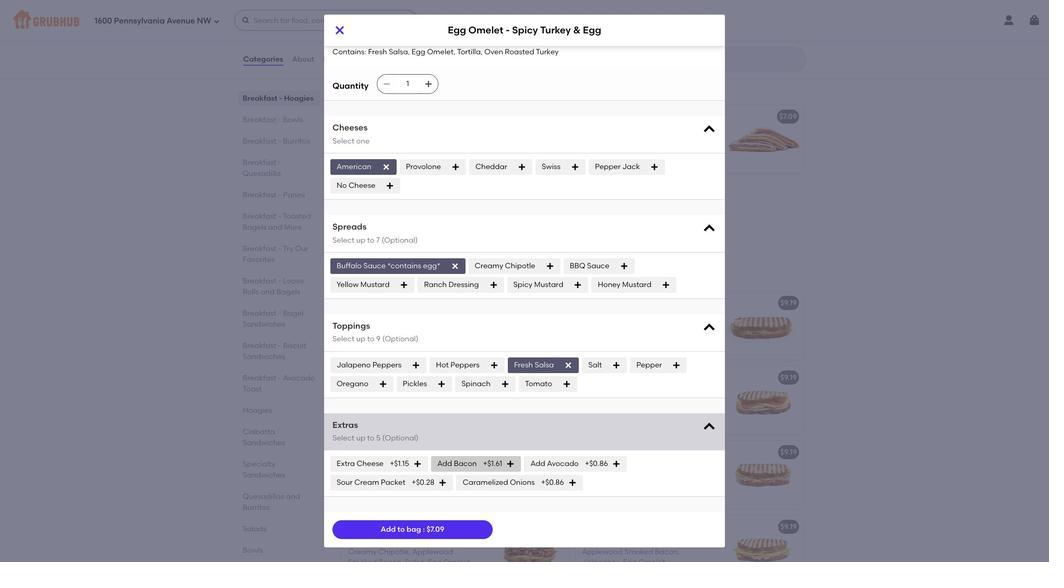 Task type: vqa. For each thing, say whether or not it's contained in the screenshot.
Save This Restaurant button associated with 7-Eleven
no



Task type: describe. For each thing, give the bounding box(es) containing it.
select for extras
[[333, 434, 355, 443]]

extra cheese
[[337, 460, 384, 469]]

oven inside contains: garlic aioli, plain cream cheese, spinach, tomato, egg omelet, tortilla, oven roasted turkey
[[406, 148, 425, 157]]

oven up +$1.15
[[397, 448, 416, 457]]

breakfast - bowls tab
[[243, 114, 316, 125]]

bagel
[[283, 309, 304, 318]]

egg omelet - applewood smoked bacon
[[348, 299, 494, 307]]

egg inside the contains: pepper jack, panini bread, creamy chipotle, applewood smoked bacon, salsa, egg omelet
[[428, 559, 442, 563]]

pennsylvania
[[114, 16, 165, 25]]

tortilla, inside contains: garlic aioli, plain cream cheese, spinach, tomato, egg omelet, tortilla, oven roasted turkey
[[378, 148, 404, 157]]

applewood inside the contains: pepper jack, panini bread, creamy chipotle, applewood smoked bacon, salsa, egg omelet
[[413, 548, 453, 557]]

contains: panini bread, egg omelet
[[582, 313, 709, 322]]

breakfast - burritos
[[243, 137, 310, 146]]

about button
[[292, 41, 315, 78]]

breakfast - avocado toast tab
[[243, 373, 316, 395]]

and inside quesadillas and burritos
[[286, 493, 300, 501]]

0 vertical spatial egg omelet - spicy turkey & egg
[[448, 24, 602, 36]]

+$0.28
[[412, 479, 435, 488]]

quantity
[[333, 81, 369, 91]]

ham for $7.09
[[631, 112, 648, 121]]

roasted inside contains: fresh salsa, egg omelet, tortilla, oven roasted turkey
[[396, 212, 426, 221]]

- inside breakfast - biscuit sandwiches
[[278, 342, 282, 350]]

jalapeno peppers
[[337, 361, 402, 370]]

pepper inside contains: pepper jack, panini bread, applewood smoked bacon, jalapenos, egg omelet
[[618, 537, 644, 546]]

meat, for ham
[[433, 388, 453, 397]]

chipotle,
[[379, 548, 411, 557]]

(optional) for spreads
[[382, 236, 418, 245]]

jack, for applewood
[[411, 537, 431, 546]]

bbq
[[570, 262, 586, 270]]

1600 pennsylvania avenue nw
[[95, 16, 211, 25]]

contains: for egg omelet - sausage patty image
[[582, 463, 616, 472]]

patty inside contains: panini bread, egg omelet, sausage patty
[[615, 473, 634, 482]]

1 vertical spatial breakfast - panini
[[341, 268, 440, 281]]

toasted
[[283, 212, 311, 221]]

panini inside contains: pepper jack, panini bread, applewood smoked bacon, jalapenos, egg omelet
[[667, 537, 688, 546]]

try
[[283, 244, 294, 253]]

egg inside contains: panini bread, egg omelet, sausage patty
[[667, 463, 680, 472]]

categories button
[[243, 41, 284, 78]]

quesadilla inside breakfast - quesadilla tab
[[243, 169, 281, 178]]

rolls
[[243, 288, 259, 297]]

breakfast - bagel sandwiches
[[243, 309, 304, 329]]

egg omelet - sausage patty
[[582, 448, 683, 457]]

reviews button
[[323, 41, 353, 78]]

svg image for salt
[[613, 361, 621, 370]]

bagels inside breakfast - toasted bagels and more
[[243, 223, 267, 232]]

specialty sandwiches tab
[[243, 459, 316, 481]]

0 vertical spatial spicy
[[513, 24, 538, 36]]

contains: inside contains: pepper jack, panini bread, applewood smoked bacon, jalapenos, egg omelet
[[582, 537, 616, 546]]

bacon, inside the contains: pepper jack, panini bread, creamy chipotle, applewood smoked bacon, salsa, egg omelet
[[379, 559, 404, 563]]

svg image for fresh salsa
[[565, 361, 573, 370]]

toast
[[243, 385, 262, 394]]

main navigation navigation
[[0, 0, 1050, 41]]

roasted up add bacon
[[418, 448, 448, 457]]

and for more
[[268, 223, 283, 232]]

ciabatta sandwiches
[[243, 428, 286, 448]]

5
[[376, 434, 381, 443]]

burritos for breakfast - burritos
[[283, 137, 310, 146]]

swiss
[[542, 162, 561, 171]]

1 vertical spatial spicy
[[397, 187, 417, 196]]

toppings
[[333, 321, 370, 331]]

more
[[284, 223, 302, 232]]

contains: for egg omelet - ham image
[[348, 388, 382, 397]]

our
[[295, 244, 309, 253]]

breakfast left the input item quantity number field
[[341, 82, 395, 95]]

contains: pepper jack, panini bread, creamy chipotle, applewood smoked bacon, salsa, egg omelet
[[348, 537, 479, 563]]

select for spreads
[[333, 236, 355, 245]]

tortilla
[[378, 26, 402, 35]]

omelet inside contains: panini bread, applewood smoked bacon, egg omelet
[[421, 324, 447, 333]]

contains: panini bread, applewood smoked bacon, egg omelet
[[348, 313, 473, 333]]

egg omelet - garlic smoked turkey & egg image
[[492, 105, 570, 173]]

pepper jack
[[595, 162, 640, 171]]

bacon, inside contains: panini bread, applewood smoked bacon, egg omelet
[[379, 324, 404, 333]]

to left bag
[[398, 525, 405, 534]]

bbq sauce
[[570, 262, 610, 270]]

fresh inside contains: cheddar, fresh salsa, egg omelet, tortilla burrito
[[419, 15, 438, 24]]

cheese for no cheese
[[349, 181, 376, 190]]

bowls inside bowls tab
[[243, 546, 263, 555]]

bread, for honey
[[642, 388, 665, 397]]

breakfast - burritos tab
[[243, 136, 316, 147]]

omelet, inside contains: garlic aioli, plain cream cheese, spinach, tomato, egg omelet, tortilla, oven roasted turkey
[[348, 148, 377, 157]]

bag
[[407, 525, 421, 534]]

spreads select up to 7 (optional)
[[333, 222, 418, 245]]

egg inside contains: panini bread, applewood smoked bacon, egg omelet
[[405, 324, 419, 333]]

ranch
[[424, 280, 447, 289]]

breakfast for breakfast - try our favorites tab
[[243, 244, 277, 253]]

ciabatta sandwiches tab
[[243, 427, 316, 449]]

hot peppers
[[436, 361, 480, 370]]

quesadillas and burritos
[[243, 493, 300, 512]]

bread, for applewood
[[408, 313, 431, 322]]

yellow
[[337, 280, 359, 289]]

panini inside the contains: pepper jack, panini bread, creamy chipotle, applewood smoked bacon, salsa, egg omelet
[[433, 537, 454, 546]]

jalapenos,
[[582, 559, 622, 563]]

spinach
[[462, 379, 491, 388]]

2 vertical spatial spicy
[[514, 280, 533, 289]]

1 vertical spatial egg omelet - spicy turkey & egg
[[348, 187, 465, 196]]

*contains
[[388, 262, 422, 270]]

roasted down main navigation navigation
[[505, 47, 535, 56]]

1 horizontal spatial patty
[[664, 448, 683, 457]]

- inside breakfast - bagel sandwiches
[[278, 309, 282, 318]]

svg image for spicy mustard
[[574, 281, 583, 289]]

bagels inside "breakfast - loose rolls and bagels"
[[277, 288, 301, 297]]

salsa, inside the contains: pepper jack, panini bread, creamy chipotle, applewood smoked bacon, salsa, egg omelet
[[405, 559, 427, 563]]

svg image for bbq sauce
[[620, 262, 629, 270]]

garlic inside contains: garlic aioli, plain cream cheese, spinach, tomato, egg omelet, tortilla, oven roasted turkey
[[384, 127, 406, 136]]

egg omelet - ham
[[348, 373, 414, 382]]

7
[[376, 236, 380, 245]]

oregano
[[337, 379, 369, 388]]

breakfast - loose rolls and bagels tab
[[243, 276, 316, 298]]

$9.19 for egg omelet - egg
[[781, 299, 798, 307]]

+$0.86 for add avocado
[[585, 460, 608, 469]]

$7.09 for contains: egg omelet, tortilla, ham
[[780, 112, 798, 121]]

fresh down tortilla
[[368, 47, 387, 56]]

sauce for buffalo
[[364, 262, 386, 270]]

categories
[[243, 55, 283, 64]]

salads tab
[[243, 524, 316, 535]]

smoked for contains: panini bread, applewood smoked bacon, egg omelet
[[348, 324, 377, 333]]

toppings select up to 9 (optional)
[[333, 321, 419, 344]]

nw
[[197, 16, 211, 25]]

select for toppings
[[333, 335, 355, 344]]

0 vertical spatial contains: fresh salsa, egg omelet, tortilla, oven roasted turkey
[[333, 47, 559, 56]]

dressing
[[449, 280, 479, 289]]

svg image for spinach
[[501, 380, 510, 388]]

bread, inside contains: pepper jack, panini bread, applewood smoked bacon, jalapenos, egg omelet
[[690, 537, 713, 546]]

- inside the 'breakfast - quesadilla'
[[278, 158, 282, 167]]

salsa, down tortilla
[[389, 47, 410, 56]]

bacon for chipotle
[[469, 523, 492, 531]]

fresh salsa
[[514, 361, 554, 370]]

contains: panini bread, meat, egg omelet for oven
[[348, 463, 468, 482]]

bowls inside breakfast - bowls tab
[[283, 115, 303, 124]]

egg omelet - ham image
[[492, 366, 570, 434]]

bread, inside the contains: pepper jack, panini bread, creamy chipotle, applewood smoked bacon, salsa, egg omelet
[[456, 537, 479, 546]]

sour cream packet
[[337, 479, 406, 488]]

pepper left jack
[[595, 162, 621, 171]]

loose
[[283, 277, 304, 286]]

applewood up contains: panini bread, applewood smoked bacon, egg omelet
[[397, 299, 439, 307]]

Input item quantity number field
[[397, 75, 420, 94]]

egg omelet - honey smoked turkey
[[582, 373, 710, 382]]

breakfast - quesadilla inside breakfast - quesadilla tab
[[243, 158, 282, 178]]

add to bag : $7.09
[[381, 525, 445, 534]]

breakfast for breakfast - loose rolls and bagels tab
[[243, 277, 277, 286]]

meat, for oven
[[433, 463, 453, 472]]

omelet, inside contains: fresh salsa, egg omelet, tortilla, oven roasted turkey
[[443, 202, 471, 210]]

egg inside contains: garlic aioli, plain cream cheese, spinach, tomato, egg omelet, tortilla, oven roasted turkey
[[442, 137, 456, 146]]

breakfast - quesadilla tab
[[243, 157, 316, 179]]

avocado inside breakfast - avocado toast
[[283, 374, 315, 383]]

1 horizontal spatial sausage
[[631, 448, 662, 457]]

cheeses
[[333, 123, 368, 133]]

fresh inside contains: fresh salsa, egg omelet, tortilla, oven roasted turkey
[[384, 202, 403, 210]]

$7.09 for contains: garlic aioli, plain cream cheese, spinach, tomato, egg omelet, tortilla, oven roasted turkey
[[546, 112, 564, 121]]

no
[[337, 181, 347, 190]]

add for add bacon
[[438, 460, 452, 469]]

breakfast - bowls
[[243, 115, 303, 124]]

$9.19 for egg omelet - applewood smoked bacon
[[547, 299, 564, 307]]

contains: for the egg omelet - ham & egg image
[[582, 127, 616, 136]]

breakfast - try our favorites
[[243, 244, 309, 264]]

+$1.15
[[390, 460, 409, 469]]

smoked for egg omelet - garlic smoked turkey & egg
[[421, 112, 450, 121]]

pickles
[[403, 379, 427, 388]]

1600
[[95, 16, 112, 25]]

panini inside tab
[[283, 191, 305, 200]]

1 vertical spatial honey
[[631, 373, 654, 382]]

omelet, inside contains: cheddar, fresh salsa, egg omelet, tortilla burrito
[[348, 26, 377, 35]]

egg omelet - egg image for $9.19
[[726, 292, 804, 360]]

breakfast for breakfast - quesadilla tab
[[243, 158, 277, 167]]

roasted inside contains: garlic aioli, plain cream cheese, spinach, tomato, egg omelet, tortilla, oven roasted turkey
[[426, 148, 456, 157]]

mustard for spicy mustard
[[535, 280, 564, 289]]

avenue
[[167, 16, 195, 25]]

american
[[337, 162, 372, 171]]

provolone
[[406, 162, 441, 171]]

ham for $9.19
[[397, 373, 414, 382]]

reviews
[[323, 55, 352, 64]]

contains: for egg omelet - applewood smoked bacon image
[[348, 313, 382, 322]]

2 horizontal spatial ham
[[691, 127, 708, 136]]

egg omelet - spicy turkey & egg image
[[492, 180, 570, 248]]

contains: for egg omelet - spicy turkey & egg image
[[348, 202, 382, 210]]

cheese for extra cheese
[[357, 460, 384, 469]]

contains: down 'honey mustard' at the right of page
[[582, 313, 616, 322]]

breakfast for "breakfast - hoagies" tab
[[243, 94, 278, 103]]

0 horizontal spatial add
[[381, 525, 396, 534]]

contains: inside contains: cheddar, fresh salsa, egg omelet, tortilla burrito
[[348, 15, 382, 24]]

cheese,
[[348, 137, 377, 146]]

tomato,
[[412, 137, 441, 146]]

breakfast - toasted bagels and more
[[243, 212, 311, 232]]

extras select up to 5 (optional)
[[333, 420, 419, 443]]

salt
[[589, 361, 602, 370]]

9
[[376, 335, 381, 344]]

jalapeno
[[337, 361, 371, 370]]

applewood inside contains: pepper jack, panini bread, applewood smoked bacon, jalapenos, egg omelet
[[582, 548, 623, 557]]

burritos for quesadillas and burritos
[[243, 504, 270, 512]]

about
[[292, 55, 314, 64]]

packet
[[381, 479, 406, 488]]

ranch dressing
[[424, 280, 479, 289]]

svg image for yellow mustard
[[400, 281, 409, 289]]

breakfast - panini inside tab
[[243, 191, 305, 200]]

quesadillas
[[243, 493, 284, 501]]

salsa, inside contains: cheddar, fresh salsa, egg omelet, tortilla burrito
[[440, 15, 461, 24]]



Task type: locate. For each thing, give the bounding box(es) containing it.
patty up contains: panini bread, egg omelet, sausage patty
[[664, 448, 683, 457]]

breakfast - loose rolls and bagels
[[243, 277, 304, 297]]

1 horizontal spatial +$0.86
[[585, 460, 608, 469]]

svg image
[[213, 18, 220, 24], [703, 122, 717, 137], [452, 163, 460, 171], [571, 163, 580, 171], [651, 163, 659, 171], [386, 182, 395, 190], [703, 221, 717, 236], [546, 262, 555, 270], [620, 262, 629, 270], [400, 281, 409, 289], [574, 281, 583, 289], [565, 361, 573, 370], [613, 361, 621, 370], [379, 380, 387, 388], [501, 380, 510, 388], [414, 460, 422, 469], [569, 479, 577, 488]]

contains: inside contains: panini bread, egg omelet, sausage patty
[[582, 463, 616, 472]]

patty
[[664, 448, 683, 457], [615, 473, 634, 482]]

contains: fresh salsa, egg omelet, tortilla, oven roasted turkey down burrito
[[333, 47, 559, 56]]

0 horizontal spatial $7.09
[[427, 525, 445, 534]]

egg
[[348, 0, 362, 9], [397, 0, 411, 9], [463, 15, 476, 24], [448, 24, 467, 36], [583, 24, 602, 36], [412, 47, 426, 56], [348, 112, 362, 121], [484, 112, 498, 121], [582, 112, 596, 121], [658, 112, 672, 121], [618, 127, 632, 136], [442, 137, 456, 146], [348, 187, 362, 196], [451, 187, 465, 196], [428, 202, 441, 210], [348, 299, 362, 307], [582, 299, 596, 307], [631, 299, 645, 307], [667, 313, 680, 322], [405, 324, 419, 333], [348, 373, 362, 382], [582, 373, 596, 382], [455, 388, 468, 397], [689, 388, 702, 397], [348, 448, 362, 457], [582, 448, 596, 457], [455, 463, 468, 472], [667, 463, 680, 472], [348, 523, 362, 531], [428, 559, 442, 563], [624, 559, 637, 563]]

contains: inside the contains: pepper jack, panini bread, creamy chipotle, applewood smoked bacon, salsa, egg omelet
[[348, 537, 382, 546]]

meat, for honey
[[667, 388, 687, 397]]

to for spreads
[[367, 236, 375, 245]]

1 vertical spatial egg omelet - egg
[[582, 299, 645, 307]]

1 sauce from the left
[[364, 262, 386, 270]]

egg omelet - ham & egg image
[[726, 105, 804, 173]]

one
[[356, 137, 370, 146]]

0 horizontal spatial patty
[[615, 473, 634, 482]]

to inside extras select up to 5 (optional)
[[367, 434, 375, 443]]

breakfast - biscuit sandwiches
[[243, 342, 307, 361]]

$9.19 for egg omelet - sausage patty
[[781, 448, 798, 457]]

0 vertical spatial chipotle
[[505, 262, 536, 270]]

hoagies tab
[[243, 405, 316, 416]]

peppers
[[373, 361, 402, 370], [451, 361, 480, 370]]

0 vertical spatial up
[[356, 236, 366, 245]]

hoagies
[[284, 94, 314, 103], [243, 406, 272, 415]]

and for bagels
[[261, 288, 275, 297]]

1 vertical spatial and
[[261, 288, 275, 297]]

breakfast up rolls
[[243, 277, 277, 286]]

up for extras
[[356, 434, 366, 443]]

peppers for hot peppers
[[451, 361, 480, 370]]

smoked for egg omelet - applewood smoked bacon
[[440, 299, 469, 307]]

0 horizontal spatial jack,
[[411, 537, 431, 546]]

plain
[[426, 127, 443, 136]]

egg omelet - egg up the "cheddar,"
[[348, 0, 411, 9]]

breakfast - bagel sandwiches tab
[[243, 308, 316, 330]]

3 sandwiches from the top
[[243, 439, 286, 448]]

tortilla, inside contains: fresh salsa, egg omelet, tortilla, oven roasted turkey
[[348, 212, 374, 221]]

+$0.86 down egg omelet - sausage patty
[[585, 460, 608, 469]]

1 vertical spatial up
[[356, 335, 366, 344]]

breakfast inside the 'breakfast - quesadilla'
[[243, 158, 277, 167]]

creamy up dressing
[[475, 262, 504, 270]]

breakfast - avocado toast
[[243, 374, 315, 394]]

1 horizontal spatial burritos
[[283, 137, 310, 146]]

0 horizontal spatial ham
[[397, 373, 414, 382]]

breakfast for "breakfast - biscuit sandwiches" tab
[[243, 342, 277, 350]]

select down cheeses
[[333, 137, 355, 146]]

1 vertical spatial breakfast - quesadilla
[[243, 158, 282, 178]]

contains: fresh salsa, egg omelet, tortilla, oven roasted turkey
[[333, 47, 559, 56], [348, 202, 471, 221]]

1 vertical spatial sausage
[[582, 473, 613, 482]]

and left 'more'
[[268, 223, 283, 232]]

egg omelet - ham & egg
[[582, 112, 672, 121]]

1 horizontal spatial egg omelet - egg
[[582, 299, 645, 307]]

peppers up spinach
[[451, 361, 480, 370]]

0 vertical spatial garlic
[[397, 112, 419, 121]]

sandwiches
[[243, 320, 286, 329], [243, 353, 286, 361], [243, 439, 286, 448], [243, 471, 286, 480]]

oven down 'tomato,'
[[406, 148, 425, 157]]

mustard
[[361, 280, 390, 289], [535, 280, 564, 289], [623, 280, 652, 289]]

bacon for smoked
[[471, 299, 494, 307]]

contains: panini bread, egg omelet, sausage patty
[[582, 463, 711, 482]]

breakfast down breakfast - burritos
[[243, 158, 277, 167]]

breakfast inside breakfast - bagel sandwiches
[[243, 309, 277, 318]]

smoked inside contains: pepper jack, panini bread, applewood smoked bacon, jalapenos, egg omelet
[[625, 548, 654, 557]]

contains: egg omelet, tortilla, ham
[[582, 127, 708, 136]]

bowls down salads
[[243, 546, 263, 555]]

select inside spreads select up to 7 (optional)
[[333, 236, 355, 245]]

cheeses select one
[[333, 123, 370, 146]]

smoked
[[421, 112, 450, 121], [440, 299, 469, 307], [348, 324, 377, 333], [656, 373, 685, 382], [625, 548, 654, 557], [348, 559, 377, 563]]

jack, inside the contains: pepper jack, panini bread, creamy chipotle, applewood smoked bacon, salsa, egg omelet
[[411, 537, 431, 546]]

(optional) right 7
[[382, 236, 418, 245]]

and right quesadillas on the bottom left of the page
[[286, 493, 300, 501]]

1 horizontal spatial $7.09
[[546, 112, 564, 121]]

egg omelet - egg for cheddar,
[[348, 0, 411, 9]]

$9.19 for egg omelet - ham
[[547, 373, 564, 382]]

add avocado
[[531, 460, 579, 469]]

applewood down :
[[413, 548, 453, 557]]

jack, inside contains: pepper jack, panini bread, applewood smoked bacon, jalapenos, egg omelet
[[645, 537, 665, 546]]

aioli,
[[407, 127, 424, 136]]

3 up from the top
[[356, 434, 366, 443]]

0 horizontal spatial burritos
[[243, 504, 270, 512]]

up for toppings
[[356, 335, 366, 344]]

garlic up "aioli,"
[[397, 112, 419, 121]]

0 vertical spatial cream
[[445, 127, 470, 136]]

egg inside contains: cheddar, fresh salsa, egg omelet, tortilla burrito
[[463, 15, 476, 24]]

pepper up egg omelet - honey smoked turkey
[[637, 361, 663, 370]]

(optional) for toppings
[[383, 335, 419, 344]]

egg omelet - southwest chipotle bacon image
[[492, 516, 570, 563]]

cheese right no
[[349, 181, 376, 190]]

0 vertical spatial cheese
[[349, 181, 376, 190]]

contains: fresh salsa, egg omelet, tortilla, oven roasted turkey up spreads select up to 7 (optional)
[[348, 202, 471, 221]]

chipotle right :
[[436, 523, 467, 531]]

0 vertical spatial bacon,
[[379, 324, 404, 333]]

1 horizontal spatial avocado
[[547, 460, 579, 469]]

egg omelet - spicy bacon image
[[726, 516, 804, 563]]

3 select from the top
[[333, 335, 355, 344]]

up inside extras select up to 5 (optional)
[[356, 434, 366, 443]]

bagels down the 'loose'
[[277, 288, 301, 297]]

2 vertical spatial and
[[286, 493, 300, 501]]

1 vertical spatial bagels
[[277, 288, 301, 297]]

contains: up 'sour cream packet'
[[348, 463, 382, 472]]

1 vertical spatial chipotle
[[436, 523, 467, 531]]

0 horizontal spatial honey
[[598, 280, 621, 289]]

egg omelet - oven roasted turkey image
[[492, 441, 570, 509]]

- inside breakfast - toasted bagels and more
[[278, 212, 282, 221]]

1 vertical spatial creamy
[[348, 548, 377, 557]]

contains: panini bread, meat, egg omelet down egg omelet - honey smoked turkey
[[582, 388, 702, 407]]

0 vertical spatial quesadilla
[[405, 82, 465, 95]]

cream down extra cheese on the bottom of the page
[[355, 479, 379, 488]]

2 peppers from the left
[[451, 361, 480, 370]]

mustard up egg omelet - applewood smoked bacon image
[[535, 280, 564, 289]]

0 vertical spatial egg omelet - egg
[[348, 0, 411, 9]]

contains: for egg omelet - honey smoked turkey image
[[582, 388, 616, 397]]

onions
[[510, 479, 535, 488]]

contains: down egg omelet - ham
[[348, 388, 382, 397]]

bread, inside contains: panini bread, egg omelet, sausage patty
[[642, 463, 665, 472]]

contains: inside contains: garlic aioli, plain cream cheese, spinach, tomato, egg omelet, tortilla, oven roasted turkey
[[348, 127, 382, 136]]

omelet inside the contains: pepper jack, panini bread, creamy chipotle, applewood smoked bacon, salsa, egg omelet
[[444, 559, 470, 563]]

to left 9
[[367, 335, 375, 344]]

cheddar,
[[384, 15, 417, 24]]

2 vertical spatial bacon,
[[379, 559, 404, 563]]

0 vertical spatial bowls
[[283, 115, 303, 124]]

svg image for no cheese
[[386, 182, 395, 190]]

pepper inside the contains: pepper jack, panini bread, creamy chipotle, applewood smoked bacon, salsa, egg omelet
[[384, 537, 410, 546]]

0 vertical spatial burritos
[[283, 137, 310, 146]]

1 horizontal spatial breakfast - quesadilla
[[341, 82, 465, 95]]

svg image
[[1029, 14, 1042, 27], [242, 16, 250, 25], [334, 24, 346, 37], [383, 80, 391, 88], [425, 80, 433, 88], [382, 163, 391, 171], [518, 163, 526, 171], [451, 262, 459, 270], [490, 281, 498, 289], [662, 281, 671, 289], [703, 321, 717, 335], [412, 361, 421, 370], [490, 361, 499, 370], [673, 361, 681, 370], [438, 380, 446, 388], [563, 380, 571, 388], [703, 420, 717, 434], [507, 460, 515, 469], [613, 460, 621, 469], [439, 479, 447, 488]]

tortilla,
[[457, 47, 483, 56], [664, 127, 689, 136], [378, 148, 404, 157], [348, 212, 374, 221]]

to inside toppings select up to 9 (optional)
[[367, 335, 375, 344]]

salsa
[[535, 361, 554, 370]]

svg image inside main navigation navigation
[[213, 18, 220, 24]]

sandwiches up breakfast - avocado toast at the left
[[243, 353, 286, 361]]

smoked inside contains: panini bread, applewood smoked bacon, egg omelet
[[348, 324, 377, 333]]

breakfast - panini tab
[[243, 190, 316, 201]]

bowls tab
[[243, 545, 316, 556]]

1 vertical spatial quesadilla
[[243, 169, 281, 178]]

sandwiches up breakfast - biscuit sandwiches
[[243, 320, 286, 329]]

1 sandwiches from the top
[[243, 320, 286, 329]]

0 horizontal spatial breakfast - quesadilla
[[243, 158, 282, 178]]

up left 5 at the bottom left
[[356, 434, 366, 443]]

0 vertical spatial and
[[268, 223, 283, 232]]

spicy
[[513, 24, 538, 36], [397, 187, 417, 196], [514, 280, 533, 289]]

select down 'spreads'
[[333, 236, 355, 245]]

salsa,
[[440, 15, 461, 24], [389, 47, 410, 56], [405, 202, 426, 210], [405, 559, 427, 563]]

0 vertical spatial hoagies
[[284, 94, 314, 103]]

salsa, inside contains: fresh salsa, egg omelet, tortilla, oven roasted turkey
[[405, 202, 426, 210]]

1 mustard from the left
[[361, 280, 390, 289]]

fresh
[[419, 15, 438, 24], [368, 47, 387, 56], [384, 202, 403, 210], [514, 361, 533, 370]]

2 sandwiches from the top
[[243, 353, 286, 361]]

contains: for egg omelet - southwest chipotle bacon image
[[348, 537, 382, 546]]

2 select from the top
[[333, 236, 355, 245]]

pepper up 'chipotle,'
[[384, 537, 410, 546]]

burritos down breakfast - bowls tab
[[283, 137, 310, 146]]

bread, for sausage
[[642, 463, 665, 472]]

0 vertical spatial sausage
[[631, 448, 662, 457]]

to
[[367, 236, 375, 245], [367, 335, 375, 344], [367, 434, 375, 443], [398, 525, 405, 534]]

contains: panini bread, meat, egg omelet
[[348, 388, 468, 407], [582, 388, 702, 407], [348, 463, 468, 482]]

contains: panini bread, meat, egg omelet down egg omelet - ham
[[348, 388, 468, 407]]

ciabatta
[[243, 428, 275, 437]]

up down toppings
[[356, 335, 366, 344]]

creamy inside the contains: pepper jack, panini bread, creamy chipotle, applewood smoked bacon, salsa, egg omelet
[[348, 548, 377, 557]]

omelet, inside contains: panini bread, egg omelet, sausage patty
[[682, 463, 711, 472]]

breakfast - biscuit sandwiches tab
[[243, 341, 316, 362]]

2 horizontal spatial add
[[531, 460, 546, 469]]

1 horizontal spatial honey
[[631, 373, 654, 382]]

honey
[[598, 280, 621, 289], [631, 373, 654, 382]]

mustard down buffalo sauce *contains egg*
[[361, 280, 390, 289]]

add down egg omelet - oven roasted turkey
[[438, 460, 452, 469]]

peppers for jalapeno peppers
[[373, 361, 402, 370]]

hot
[[436, 361, 449, 370]]

1 vertical spatial burritos
[[243, 504, 270, 512]]

egg omelet - spicy turkey & egg down the provolone at top left
[[348, 187, 465, 196]]

jack, for bacon,
[[645, 537, 665, 546]]

1 horizontal spatial bowls
[[283, 115, 303, 124]]

$9.19 for egg omelet - oven roasted turkey
[[547, 448, 564, 457]]

fresh up spreads select up to 7 (optional)
[[384, 202, 403, 210]]

2 vertical spatial ham
[[397, 373, 414, 382]]

1 vertical spatial bacon,
[[655, 548, 680, 557]]

breakfast for breakfast - bowls tab
[[243, 115, 277, 124]]

jack
[[623, 162, 640, 171]]

2 sauce from the left
[[588, 262, 610, 270]]

breakfast down breakfast - bowls
[[243, 137, 277, 146]]

bread, for egg
[[642, 313, 665, 322]]

breakfast - panini
[[243, 191, 305, 200], [341, 268, 440, 281]]

svg image for creamy chipotle
[[546, 262, 555, 270]]

1 vertical spatial hoagies
[[243, 406, 272, 415]]

bacon,
[[379, 324, 404, 333], [655, 548, 680, 557], [379, 559, 404, 563]]

cheese up 'sour cream packet'
[[357, 460, 384, 469]]

applewood up jalapenos,
[[582, 548, 623, 557]]

bread, for ham
[[408, 388, 431, 397]]

breakfast - hoagies tab
[[243, 93, 316, 104]]

contains: panini bread, meat, egg omelet down egg omelet - oven roasted turkey
[[348, 463, 468, 482]]

bacon down dressing
[[471, 299, 494, 307]]

1 vertical spatial avocado
[[547, 460, 579, 469]]

1 jack, from the left
[[411, 537, 431, 546]]

spicy mustard
[[514, 280, 564, 289]]

- inside "breakfast - loose rolls and bagels"
[[278, 277, 282, 286]]

pepper up jalapenos,
[[618, 537, 644, 546]]

0 vertical spatial bacon
[[471, 299, 494, 307]]

0 horizontal spatial egg omelet - egg
[[348, 0, 411, 9]]

1 horizontal spatial hoagies
[[284, 94, 314, 103]]

quesadilla up breakfast - panini tab
[[243, 169, 281, 178]]

select down extras
[[333, 434, 355, 443]]

specialty
[[243, 460, 276, 469]]

2 jack, from the left
[[645, 537, 665, 546]]

1 select from the top
[[333, 137, 355, 146]]

0 horizontal spatial cream
[[355, 479, 379, 488]]

omelet
[[364, 0, 391, 9], [469, 24, 504, 36], [364, 112, 391, 121], [598, 112, 625, 121], [364, 187, 391, 196], [364, 299, 391, 307], [598, 299, 625, 307], [682, 313, 709, 322], [421, 324, 447, 333], [364, 373, 391, 382], [598, 373, 625, 382], [348, 399, 375, 407], [582, 399, 609, 407], [364, 448, 391, 457], [598, 448, 625, 457], [348, 473, 375, 482], [364, 523, 391, 531], [444, 559, 470, 563], [639, 559, 666, 563]]

salsa, down the provolone at top left
[[405, 202, 426, 210]]

panini inside contains: panini bread, applewood smoked bacon, egg omelet
[[384, 313, 406, 322]]

breakfast up breakfast - bowls
[[243, 94, 278, 103]]

applewood
[[397, 299, 439, 307], [433, 313, 473, 322], [413, 548, 453, 557], [582, 548, 623, 557]]

contains: for 'egg omelet - oven roasted turkey' image
[[348, 463, 382, 472]]

(optional) inside spreads select up to 7 (optional)
[[382, 236, 418, 245]]

honey mustard
[[598, 280, 652, 289]]

0 horizontal spatial sausage
[[582, 473, 613, 482]]

0 vertical spatial breakfast - quesadilla
[[341, 82, 465, 95]]

buffalo sauce *contains egg*
[[337, 262, 441, 270]]

1 horizontal spatial add
[[438, 460, 452, 469]]

- inside breakfast - avocado toast
[[278, 374, 282, 383]]

salads
[[243, 525, 267, 534]]

breakfast for the "breakfast - avocado toast" tab
[[243, 374, 277, 383]]

contains: up tortilla
[[348, 15, 382, 24]]

breakfast up toast
[[243, 374, 277, 383]]

applewood inside contains: panini bread, applewood smoked bacon, egg omelet
[[433, 313, 473, 322]]

omelet inside contains: pepper jack, panini bread, applewood smoked bacon, jalapenos, egg omelet
[[639, 559, 666, 563]]

garlic
[[397, 112, 419, 121], [384, 127, 406, 136]]

and right rolls
[[261, 288, 275, 297]]

0 vertical spatial +$0.86
[[585, 460, 608, 469]]

breakfast inside breakfast - toasted bagels and more
[[243, 212, 277, 221]]

smoked inside the contains: pepper jack, panini bread, creamy chipotle, applewood smoked bacon, salsa, egg omelet
[[348, 559, 377, 563]]

meat, up +$0.28
[[433, 463, 453, 472]]

to for toppings
[[367, 335, 375, 344]]

applewood down ranch dressing
[[433, 313, 473, 322]]

2 vertical spatial up
[[356, 434, 366, 443]]

sausage inside contains: panini bread, egg omelet, sausage patty
[[582, 473, 613, 482]]

to for extras
[[367, 434, 375, 443]]

0 horizontal spatial bowls
[[243, 546, 263, 555]]

chipotle up 'spicy mustard'
[[505, 262, 536, 270]]

+$0.86 down add avocado
[[541, 479, 565, 488]]

-
[[392, 0, 395, 9], [506, 24, 510, 36], [398, 82, 402, 95], [279, 94, 282, 103], [392, 112, 395, 121], [626, 112, 629, 121], [278, 115, 282, 124], [278, 137, 282, 146], [278, 158, 282, 167], [392, 187, 395, 196], [278, 191, 282, 200], [278, 212, 282, 221], [278, 244, 282, 253], [398, 268, 402, 281], [278, 277, 282, 286], [392, 299, 395, 307], [626, 299, 629, 307], [278, 309, 282, 318], [278, 342, 282, 350], [392, 373, 395, 382], [626, 373, 629, 382], [278, 374, 282, 383], [392, 448, 395, 457], [626, 448, 629, 457], [392, 523, 395, 531]]

3 mustard from the left
[[623, 280, 652, 289]]

1 horizontal spatial ham
[[631, 112, 648, 121]]

breakfast for breakfast - toasted bagels and more tab
[[243, 212, 277, 221]]

mustard up contains: panini bread, egg omelet
[[623, 280, 652, 289]]

0 horizontal spatial quesadilla
[[243, 169, 281, 178]]

oven inside contains: fresh salsa, egg omelet, tortilla, oven roasted turkey
[[376, 212, 395, 221]]

breakfast inside "breakfast - loose rolls and bagels"
[[243, 277, 277, 286]]

contains: down egg omelet - sausage patty
[[582, 463, 616, 472]]

up for spreads
[[356, 236, 366, 245]]

egg omelet - honey smoked turkey image
[[726, 366, 804, 434]]

select for cheeses
[[333, 137, 355, 146]]

egg omelet - spicy turkey & egg down $5.99
[[448, 24, 602, 36]]

1 vertical spatial egg omelet - egg image
[[726, 292, 804, 360]]

contains: cheddar, fresh salsa, egg omelet, tortilla burrito
[[348, 15, 476, 35]]

and inside "breakfast - loose rolls and bagels"
[[261, 288, 275, 297]]

(optional) inside extras select up to 5 (optional)
[[383, 434, 419, 443]]

up inside toppings select up to 9 (optional)
[[356, 335, 366, 344]]

sandwiches inside breakfast - bagel sandwiches
[[243, 320, 286, 329]]

salsa, right the "cheddar,"
[[440, 15, 461, 24]]

0 horizontal spatial peppers
[[373, 361, 402, 370]]

no cheese
[[337, 181, 376, 190]]

- inside breakfast - try our favorites
[[278, 244, 282, 253]]

contains: panini bread, meat, egg omelet for honey
[[582, 388, 702, 407]]

contains: up 'chipotle,'
[[348, 537, 382, 546]]

sandwiches inside breakfast - biscuit sandwiches
[[243, 353, 286, 361]]

bread, inside contains: panini bread, applewood smoked bacon, egg omelet
[[408, 313, 431, 322]]

bacon down caramelized
[[469, 523, 492, 531]]

0 horizontal spatial egg omelet - egg image
[[492, 0, 570, 61]]

1 up from the top
[[356, 236, 366, 245]]

contains: garlic aioli, plain cream cheese, spinach, tomato, egg omelet, tortilla, oven roasted turkey
[[348, 127, 480, 157]]

add
[[438, 460, 452, 469], [531, 460, 546, 469], [381, 525, 396, 534]]

burritos inside quesadillas and burritos
[[243, 504, 270, 512]]

quesadillas and burritos tab
[[243, 492, 316, 513]]

1 vertical spatial ham
[[691, 127, 708, 136]]

tomato
[[525, 379, 553, 388]]

breakfast - try our favorites tab
[[243, 243, 316, 265]]

1 horizontal spatial chipotle
[[505, 262, 536, 270]]

extra
[[337, 460, 355, 469]]

svg image for provolone
[[452, 163, 460, 171]]

breakfast - quesadilla down breakfast - burritos
[[243, 158, 282, 178]]

2 up from the top
[[356, 335, 366, 344]]

roasted down 'tomato,'
[[426, 148, 456, 157]]

egg omelet - spicy turkey & egg
[[448, 24, 602, 36], [348, 187, 465, 196]]

svg image for 1600 pennsylvania avenue nw
[[213, 18, 220, 24]]

breakfast up breakfast - burritos
[[243, 115, 277, 124]]

0 horizontal spatial creamy
[[348, 548, 377, 557]]

hoagies up "ciabatta" on the left of the page
[[243, 406, 272, 415]]

hoagies up breakfast - bowls tab
[[284, 94, 314, 103]]

contains: down salt
[[582, 388, 616, 397]]

oven down main navigation navigation
[[485, 47, 504, 56]]

biscuit
[[283, 342, 307, 350]]

1 horizontal spatial creamy
[[475, 262, 504, 270]]

egg inside contains: pepper jack, panini bread, applewood smoked bacon, jalapenos, egg omelet
[[624, 559, 637, 563]]

0 vertical spatial breakfast - panini
[[243, 191, 305, 200]]

2 vertical spatial (optional)
[[383, 434, 419, 443]]

2 mustard from the left
[[535, 280, 564, 289]]

+$0.86 for caramelized onions
[[541, 479, 565, 488]]

$9.19 for egg omelet - honey smoked turkey
[[781, 373, 798, 382]]

panini inside contains: panini bread, egg omelet, sausage patty
[[618, 463, 640, 472]]

0 vertical spatial egg omelet - egg image
[[492, 0, 570, 61]]

0 horizontal spatial +$0.86
[[541, 479, 565, 488]]

egg omelet - egg for panini
[[582, 299, 645, 307]]

0 horizontal spatial bagels
[[243, 223, 267, 232]]

caramelized onions
[[463, 479, 535, 488]]

bread, for oven
[[408, 463, 431, 472]]

0 vertical spatial honey
[[598, 280, 621, 289]]

0 vertical spatial creamy
[[475, 262, 504, 270]]

sandwiches down "ciabatta" on the left of the page
[[243, 439, 286, 448]]

+$0.86
[[585, 460, 608, 469], [541, 479, 565, 488]]

:
[[423, 525, 425, 534]]

breakfast down breakfast - bagel sandwiches
[[243, 342, 277, 350]]

(optional) inside toppings select up to 9 (optional)
[[383, 335, 419, 344]]

and inside breakfast - toasted bagels and more
[[268, 223, 283, 232]]

avocado
[[283, 374, 315, 383], [547, 460, 579, 469]]

salsa, down 'chipotle,'
[[405, 559, 427, 563]]

(optional) up egg omelet - oven roasted turkey
[[383, 434, 419, 443]]

egg omelet - oven roasted turkey
[[348, 448, 472, 457]]

cream inside contains: garlic aioli, plain cream cheese, spinach, tomato, egg omelet, tortilla, oven roasted turkey
[[445, 127, 470, 136]]

burritos
[[283, 137, 310, 146], [243, 504, 270, 512]]

bagels up the favorites
[[243, 223, 267, 232]]

svg image for swiss
[[571, 163, 580, 171]]

egg omelet - applewood smoked bacon image
[[492, 292, 570, 360]]

breakfast - toasted bagels and more tab
[[243, 211, 316, 233]]

spinach,
[[379, 137, 410, 146]]

contains: down egg omelet - ham & egg
[[582, 127, 616, 136]]

to left 5 at the bottom left
[[367, 434, 375, 443]]

meat, down hot at bottom
[[433, 388, 453, 397]]

+$1.61
[[483, 460, 503, 469]]

bacon, inside contains: pepper jack, panini bread, applewood smoked bacon, jalapenos, egg omelet
[[655, 548, 680, 557]]

1 horizontal spatial peppers
[[451, 361, 480, 370]]

breakfast inside breakfast - avocado toast
[[243, 374, 277, 383]]

southwest
[[397, 523, 435, 531]]

contains: for egg omelet - garlic smoked turkey & egg image
[[348, 127, 382, 136]]

to inside spreads select up to 7 (optional)
[[367, 236, 375, 245]]

to left 7
[[367, 236, 375, 245]]

up inside spreads select up to 7 (optional)
[[356, 236, 366, 245]]

creamy
[[475, 262, 504, 270], [348, 548, 377, 557]]

1 horizontal spatial egg omelet - egg image
[[726, 292, 804, 360]]

1 horizontal spatial jack,
[[645, 537, 665, 546]]

breakfast for breakfast - burritos tab
[[243, 137, 277, 146]]

breakfast up the favorites
[[243, 244, 277, 253]]

0 horizontal spatial avocado
[[283, 374, 315, 383]]

(optional)
[[382, 236, 418, 245], [383, 335, 419, 344], [383, 434, 419, 443]]

contains: inside contains: panini bread, applewood smoked bacon, egg omelet
[[348, 313, 382, 322]]

0 horizontal spatial chipotle
[[436, 523, 467, 531]]

fresh up burrito
[[419, 15, 438, 24]]

turkey inside contains: garlic aioli, plain cream cheese, spinach, tomato, egg omelet, tortilla, oven roasted turkey
[[457, 148, 480, 157]]

0 vertical spatial bagels
[[243, 223, 267, 232]]

1 peppers from the left
[[373, 361, 402, 370]]

0 vertical spatial (optional)
[[382, 236, 418, 245]]

breakfast inside breakfast - try our favorites
[[243, 244, 277, 253]]

1 vertical spatial contains: fresh salsa, egg omelet, tortilla, oven roasted turkey
[[348, 202, 471, 221]]

contains: inside contains: fresh salsa, egg omelet, tortilla, oven roasted turkey
[[348, 202, 382, 210]]

bacon
[[471, 299, 494, 307], [454, 460, 477, 469], [469, 523, 492, 531]]

1 vertical spatial bacon
[[454, 460, 477, 469]]

sausage up contains: panini bread, egg omelet, sausage patty
[[631, 448, 662, 457]]

1 vertical spatial (optional)
[[383, 335, 419, 344]]

peppers up egg omelet - ham
[[373, 361, 402, 370]]

sausage
[[631, 448, 662, 457], [582, 473, 613, 482]]

mustard for yellow mustard
[[361, 280, 390, 289]]

select inside extras select up to 5 (optional)
[[333, 434, 355, 443]]

4 select from the top
[[333, 434, 355, 443]]

add for add avocado
[[531, 460, 546, 469]]

bacon left '+$1.61'
[[454, 460, 477, 469]]

select
[[333, 137, 355, 146], [333, 236, 355, 245], [333, 335, 355, 344], [333, 434, 355, 443]]

breakfast up breakfast - toasted bagels and more
[[243, 191, 277, 200]]

1 vertical spatial cream
[[355, 479, 379, 488]]

4 sandwiches from the top
[[243, 471, 286, 480]]

sauce right bbq
[[588, 262, 610, 270]]

1 horizontal spatial cream
[[445, 127, 470, 136]]

smoked for egg omelet - honey smoked turkey
[[656, 373, 685, 382]]

svg image for pepper jack
[[651, 163, 659, 171]]

2 vertical spatial bacon
[[469, 523, 492, 531]]

up
[[356, 236, 366, 245], [356, 335, 366, 344], [356, 434, 366, 443]]

sauce for bbq
[[588, 262, 610, 270]]

egg omelet - southwest chipotle bacon
[[348, 523, 492, 531]]

fresh left salsa
[[514, 361, 533, 370]]

(optional) for extras
[[383, 434, 419, 443]]

1 vertical spatial patty
[[615, 473, 634, 482]]

mustard for honey mustard
[[623, 280, 652, 289]]

0 vertical spatial avocado
[[283, 374, 315, 383]]

svg image for oregano
[[379, 380, 387, 388]]

1 vertical spatial garlic
[[384, 127, 406, 136]]

egg omelet - egg image for $5.99
[[492, 0, 570, 61]]

egg inside contains: fresh salsa, egg omelet, tortilla, oven roasted turkey
[[428, 202, 441, 210]]

contains: panini bread, meat, egg omelet for ham
[[348, 388, 468, 407]]

select inside cheeses select one
[[333, 137, 355, 146]]

1 horizontal spatial quesadilla
[[405, 82, 465, 95]]

1 vertical spatial bowls
[[243, 546, 263, 555]]

cheddar
[[476, 162, 508, 171]]

breakfast for breakfast - panini tab
[[243, 191, 277, 200]]

extras
[[333, 420, 358, 430]]

0 horizontal spatial hoagies
[[243, 406, 272, 415]]

1 horizontal spatial sauce
[[588, 262, 610, 270]]

add up onions
[[531, 460, 546, 469]]

1 horizontal spatial mustard
[[535, 280, 564, 289]]

breakfast down 7
[[341, 268, 395, 281]]

breakfast - panini up breakfast - toasted bagels and more
[[243, 191, 305, 200]]

1 vertical spatial cheese
[[357, 460, 384, 469]]

turkey inside contains: fresh salsa, egg omelet, tortilla, oven roasted turkey
[[427, 212, 450, 221]]

favorites
[[243, 255, 275, 264]]

1 vertical spatial +$0.86
[[541, 479, 565, 488]]

breakfast - hoagies
[[243, 94, 314, 103]]

egg omelet - egg image
[[492, 0, 570, 61], [726, 292, 804, 360]]

1 horizontal spatial bagels
[[277, 288, 301, 297]]

contains: up quantity
[[333, 47, 367, 56]]

bowls down "breakfast - hoagies" tab
[[283, 115, 303, 124]]

and
[[268, 223, 283, 232], [261, 288, 275, 297], [286, 493, 300, 501]]

add bacon
[[438, 460, 477, 469]]

meat,
[[433, 388, 453, 397], [667, 388, 687, 397], [433, 463, 453, 472]]

egg*
[[423, 262, 441, 270]]

egg omelet - sausage patty image
[[726, 441, 804, 509]]

breakfast for breakfast - bagel sandwiches tab
[[243, 309, 277, 318]]



